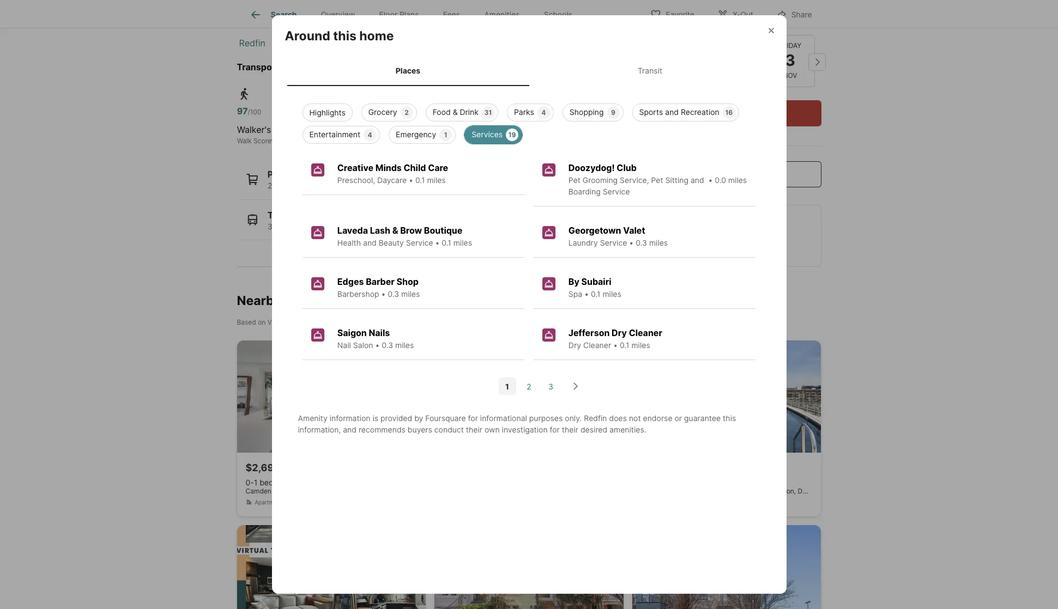 Task type: describe. For each thing, give the bounding box(es) containing it.
® for paradise
[[271, 137, 276, 145]]

4 for entertainment
[[368, 131, 372, 139]]

parks
[[514, 108, 535, 117]]

this inside 'amenity information is provided by foursquare for informational purposes only. redfin does not endorse or guarantee this information, and recommends buyers conduct their own investigation for their desired amenities.'
[[723, 414, 737, 424]]

54,
[[345, 222, 357, 231]]

service,
[[620, 176, 650, 185]]

0 vertical spatial redfin
[[239, 38, 266, 49]]

score for very
[[458, 137, 476, 145]]

saigon
[[338, 328, 367, 339]]

plans
[[400, 10, 419, 19]]

nov
[[783, 72, 798, 80]]

apartment
[[255, 500, 282, 506]]

overview tab
[[309, 2, 367, 28]]

|
[[699, 488, 701, 496]]

self guided tour option
[[651, 0, 822, 24]]

1 inside "button"
[[506, 382, 509, 392]]

photo of 2112 new hampshire ave nw, washington, dc 20009 image
[[435, 341, 624, 453]]

tour inside button
[[749, 108, 766, 119]]

wp-
[[577, 222, 592, 231]]

0 horizontal spatial for
[[468, 414, 478, 424]]

recreation
[[681, 108, 720, 117]]

42,
[[304, 222, 316, 231]]

service inside georgetown valet laundry service • 0.3 miles
[[601, 239, 628, 248]]

photo of 1441 euclid st nw #306, washington, dc 20009 image
[[237, 526, 426, 610]]

19
[[509, 131, 516, 139]]

beds
[[260, 478, 278, 488]]

share
[[792, 10, 813, 19]]

based
[[237, 318, 256, 327]]

places for places 2 groceries, 27 restaurants, 4 parks
[[268, 169, 296, 180]]

• inside laveda lash & brow boutique health and beauty service • 0.1 miles
[[436, 239, 440, 248]]

• inside creative minds child care preschool, daycare • 0.1 miles
[[409, 176, 414, 185]]

fees
[[443, 10, 460, 19]]

x-
[[733, 10, 741, 19]]

0 vertical spatial &
[[453, 108, 458, 117]]

am-
[[734, 246, 752, 257]]

around for around this home
[[285, 28, 331, 44]]

is
[[373, 414, 379, 424]]

purposes
[[530, 414, 563, 424]]

2420
[[703, 488, 719, 496]]

0.3 for nails
[[382, 341, 393, 350]]

4 inside places 2 groceries, 27 restaurants, 4 parks
[[369, 181, 374, 190]]

x-out button
[[709, 2, 763, 25]]

health
[[338, 239, 361, 248]]

or
[[675, 414, 683, 424]]

laveda
[[338, 226, 368, 236]]

2 pet from the left
[[652, 176, 664, 185]]

0 vertical spatial 1
[[444, 131, 448, 139]]

3d walkthrough
[[643, 347, 706, 356]]

(202) 979-1108 open today: 9:00 am-6:00 pm
[[660, 231, 787, 257]]

daycare
[[378, 176, 407, 185]]

favorite button
[[642, 2, 704, 25]]

schedule tour
[[707, 108, 766, 119]]

miles inside doozydog! club pet grooming service, pet sitting and boarding service • 0.0 miles
[[729, 176, 748, 185]]

edges barber shop barbershop • 0.3 miles
[[338, 277, 420, 299]]

miles inside saigon nails nail salon • 0.3 miles
[[396, 341, 414, 350]]

club
[[617, 163, 637, 174]]

message
[[729, 169, 768, 180]]

by
[[415, 414, 424, 424]]

foursquare
[[426, 414, 466, 424]]

child
[[404, 163, 426, 174]]

creative minds child care preschool, daycare • 0.1 miles
[[338, 163, 449, 185]]

groceries,
[[274, 181, 310, 190]]

service inside doozydog! club pet grooming service, pet sitting and boarding service • 0.0 miles
[[603, 187, 630, 197]]

• inside saigon nails nail salon • 0.3 miles
[[376, 341, 380, 350]]

washington, dc link
[[339, 38, 405, 49]]

3 button
[[543, 378, 560, 396]]

305,
[[268, 222, 284, 231]]

97 /100
[[237, 106, 261, 117]]

0 vertical spatial cleaner
[[629, 328, 663, 339]]

/100 for excellent
[[353, 108, 367, 116]]

near
[[303, 62, 322, 73]]

shop
[[397, 277, 419, 288]]

photo of 2420 14th st nw, washington, dc 20009 image
[[633, 341, 822, 453]]

only.
[[565, 414, 582, 424]]

0.3 for valet
[[636, 239, 648, 248]]

camden
[[246, 488, 272, 496]]

edges
[[338, 277, 364, 288]]

miles inside laveda lash & brow boutique health and beauty service • 0.1 miles
[[454, 239, 472, 248]]

floor
[[379, 10, 398, 19]]

own
[[485, 426, 500, 435]]

photo of 1340 fairmont st nw #23, washington, dc 20009 image
[[633, 526, 822, 610]]

63,
[[373, 222, 384, 231]]

self
[[718, 6, 731, 14]]

1 vertical spatial dry
[[569, 341, 582, 350]]

$2,699+ 0-1 beds camden roosevelt
[[246, 462, 304, 496]]

highlights
[[310, 108, 346, 118]]

• inside by subairi spa • 0.1 miles
[[585, 290, 589, 299]]

redfin link
[[239, 38, 266, 49]]

salon
[[353, 341, 373, 350]]

am,
[[592, 222, 606, 231]]

0.1 inside by subairi spa • 0.1 miles
[[591, 290, 601, 299]]

walkthrough
[[653, 347, 706, 356]]

georgetown
[[569, 226, 622, 236]]

minds
[[376, 163, 402, 174]]

food & drink
[[433, 108, 479, 117]]

doozydog!
[[569, 163, 615, 174]]

informational
[[481, 414, 527, 424]]

transportation
[[237, 62, 301, 73]]

97
[[237, 106, 248, 117]]

/100 for very
[[453, 108, 467, 116]]

information,
[[298, 426, 341, 435]]

0 vertical spatial 2
[[405, 109, 409, 117]]

home
[[360, 28, 394, 44]]

next image
[[809, 53, 826, 71]]

subairi
[[582, 277, 612, 288]]

0.1 inside creative minds child care preschool, daycare • 0.1 miles
[[416, 176, 425, 185]]

6:00
[[752, 246, 771, 257]]

2 inside button
[[527, 382, 532, 392]]

14 for transportation near view 14
[[348, 62, 358, 73]]

recommends
[[359, 426, 406, 435]]

1 horizontal spatial view
[[285, 5, 316, 20]]

this inside around this home element
[[333, 28, 357, 44]]

• inside georgetown valet laundry service • 0.3 miles
[[630, 239, 634, 248]]

jefferson dry cleaner dry cleaner • 0.1 miles
[[569, 328, 663, 350]]

lash
[[370, 226, 391, 236]]

schools
[[544, 10, 573, 19]]

very
[[443, 124, 462, 135]]

favorite
[[666, 10, 695, 19]]

places 2 groceries, 27 restaurants, 4 parks
[[268, 169, 396, 190]]

transportation near view 14
[[237, 62, 358, 73]]

x-out
[[733, 10, 754, 19]]

1 horizontal spatial for
[[550, 426, 560, 435]]

® for bikeable
[[476, 137, 480, 145]]

service inside laveda lash & brow boutique health and beauty service • 0.1 miles
[[406, 239, 433, 248]]

9
[[612, 109, 616, 117]]

1 vertical spatial dc
[[798, 488, 808, 496]]

roosevelt
[[273, 488, 304, 496]]

valet
[[624, 226, 646, 236]]



Task type: vqa. For each thing, say whether or not it's contained in the screenshot.
90,
yes



Task type: locate. For each thing, give the bounding box(es) containing it.
rentals
[[284, 294, 327, 309]]

buyers
[[408, 426, 433, 435]]

guarantee
[[685, 414, 721, 424]]

14 down nearby rentals
[[285, 318, 292, 327]]

around this home dialog
[[272, 15, 787, 595]]

dry
[[612, 328, 627, 339], [569, 341, 582, 350]]

0.3 down barber
[[388, 290, 399, 299]]

transit inside tab
[[638, 66, 663, 75]]

• left 0.0
[[709, 176, 713, 185]]

transit 305, 325, 42, 43, 52, 54, 59, 63, 64, 90, 92, 96, d32, green, h2, h4, h8, s2, s9, w47, wp-am, yellow
[[268, 210, 631, 231]]

tour right 16
[[749, 108, 766, 119]]

places up groceries,
[[268, 169, 296, 180]]

pet up the boarding
[[569, 176, 581, 185]]

2 vertical spatial 1
[[254, 478, 258, 488]]

creative
[[338, 163, 374, 174]]

4 for parks
[[542, 109, 546, 117]]

preschool,
[[338, 176, 375, 185]]

list box inside around this home dialog
[[294, 100, 765, 144]]

for
[[468, 414, 478, 424], [550, 426, 560, 435]]

entertainment
[[310, 130, 361, 139]]

/100 up excellent
[[353, 108, 367, 116]]

1 horizontal spatial 2
[[405, 109, 409, 117]]

sports and recreation
[[640, 108, 720, 117]]

miles right 0.0
[[729, 176, 748, 185]]

search
[[271, 10, 297, 19]]

1 vertical spatial places
[[268, 169, 296, 180]]

81 /100 up very
[[443, 106, 467, 117]]

walker's paradise walk score ®
[[237, 124, 309, 145]]

• down the nails
[[376, 341, 380, 350]]

food
[[433, 108, 451, 117]]

0 horizontal spatial 81 /100
[[343, 106, 367, 117]]

1 vertical spatial 1
[[506, 382, 509, 392]]

81 up very
[[443, 106, 453, 117]]

14
[[319, 5, 334, 20], [348, 62, 358, 73], [285, 318, 292, 327]]

81 /100 for very
[[443, 106, 467, 117]]

1 horizontal spatial dry
[[612, 328, 627, 339]]

transit for transit
[[638, 66, 663, 75]]

dry down jefferson
[[569, 341, 582, 350]]

0 vertical spatial this
[[333, 28, 357, 44]]

score right bike
[[458, 137, 476, 145]]

score
[[254, 137, 271, 145], [366, 137, 384, 145], [458, 137, 476, 145]]

based on view 14
[[237, 318, 292, 327]]

score for excellent
[[366, 137, 384, 145]]

service down "brow"
[[406, 239, 433, 248]]

around up 'redfin' link
[[237, 5, 283, 20]]

miles
[[427, 176, 446, 185], [729, 176, 748, 185], [454, 239, 472, 248], [650, 239, 668, 248], [402, 290, 420, 299], [603, 290, 622, 299], [396, 341, 414, 350], [632, 341, 651, 350]]

0 vertical spatial 0.3
[[636, 239, 648, 248]]

0.3 for barber
[[388, 290, 399, 299]]

•
[[409, 176, 414, 185], [709, 176, 713, 185], [436, 239, 440, 248], [630, 239, 634, 248], [382, 290, 386, 299], [585, 290, 589, 299], [376, 341, 380, 350], [614, 341, 618, 350]]

2 vertical spatial 2
[[527, 382, 532, 392]]

does
[[610, 414, 627, 424]]

• down valet
[[630, 239, 634, 248]]

2 vertical spatial 4
[[369, 181, 374, 190]]

transit up 305,
[[268, 210, 298, 221]]

miles left walkthrough
[[632, 341, 651, 350]]

2 horizontal spatial transit
[[638, 66, 663, 75]]

9:00
[[713, 246, 732, 257]]

1 horizontal spatial places
[[396, 66, 421, 75]]

1 horizontal spatial cleaner
[[629, 328, 663, 339]]

1 vertical spatial &
[[393, 226, 399, 236]]

• down 'child'
[[409, 176, 414, 185]]

barbershop
[[338, 290, 379, 299]]

and down lash
[[363, 239, 377, 248]]

0.1 inside laveda lash & brow boutique health and beauty service • 0.1 miles
[[442, 239, 452, 248]]

redfin up "transportation" in the left top of the page
[[239, 38, 266, 49]]

81 up excellent
[[343, 106, 353, 117]]

4 down grocery
[[368, 131, 372, 139]]

0.1 left 3d
[[620, 341, 630, 350]]

& inside laveda lash & brow boutique health and beauty service • 0.1 miles
[[393, 226, 399, 236]]

0.3 inside georgetown valet laundry service • 0.3 miles
[[636, 239, 648, 248]]

0 vertical spatial around
[[237, 5, 283, 20]]

for right foursquare
[[468, 414, 478, 424]]

0.1 down 'child'
[[416, 176, 425, 185]]

14 for based on view 14
[[285, 318, 292, 327]]

tab list
[[237, 0, 594, 28], [285, 55, 774, 86]]

4
[[542, 109, 546, 117], [368, 131, 372, 139], [369, 181, 374, 190]]

amenities.
[[610, 426, 647, 435]]

cleaner down jefferson
[[584, 341, 612, 350]]

st
[[736, 488, 742, 496]]

® inside walker's paradise walk score ®
[[271, 137, 276, 145]]

0.3 inside the edges barber shop barbershop • 0.3 miles
[[388, 290, 399, 299]]

cleaner up 3d
[[629, 328, 663, 339]]

3d
[[643, 347, 652, 356]]

1 vertical spatial cleaner
[[584, 341, 612, 350]]

1 horizontal spatial 14
[[319, 5, 334, 20]]

nearby rentals
[[237, 294, 327, 309]]

81 /100 up excellent
[[343, 106, 367, 117]]

care
[[428, 163, 449, 174]]

s2,
[[530, 222, 541, 231]]

1 left beds
[[254, 478, 258, 488]]

2 inside places 2 groceries, 27 restaurants, 4 parks
[[268, 181, 272, 190]]

view for near
[[324, 62, 346, 73]]

for down "purposes"
[[550, 426, 560, 435]]

0 horizontal spatial 14
[[285, 318, 292, 327]]

0 horizontal spatial 1
[[254, 478, 258, 488]]

1 horizontal spatial around
[[285, 28, 331, 44]]

their
[[466, 426, 483, 435], [562, 426, 579, 435]]

laveda lash & brow boutique health and beauty service • 0.1 miles
[[338, 226, 472, 248]]

schools tab
[[532, 2, 585, 28]]

overview
[[321, 10, 355, 19]]

1 vertical spatial 2
[[268, 181, 272, 190]]

amenities tab
[[473, 2, 532, 28]]

redfin up desired
[[584, 414, 607, 424]]

2 vertical spatial 0.3
[[382, 341, 393, 350]]

send message
[[705, 169, 768, 180]]

and right sports
[[666, 108, 679, 117]]

barber
[[366, 277, 395, 288]]

transit tab
[[529, 57, 772, 84]]

0.3 inside saigon nails nail salon • 0.3 miles
[[382, 341, 393, 350]]

dc down floor plans tab
[[393, 38, 405, 49]]

miles inside by subairi spa • 0.1 miles
[[603, 290, 622, 299]]

2 horizontal spatial /100
[[453, 108, 467, 116]]

(202) 979-1108 link
[[660, 231, 727, 242]]

3 score from the left
[[458, 137, 476, 145]]

1 score from the left
[[254, 137, 271, 145]]

81 for excellent
[[343, 106, 353, 117]]

1
[[444, 131, 448, 139], [506, 382, 509, 392], [254, 478, 258, 488]]

self guided tour list box
[[651, 0, 822, 24]]

around up near
[[285, 28, 331, 44]]

• down boutique
[[436, 239, 440, 248]]

2 vertical spatial transit
[[268, 210, 298, 221]]

transit for transit 305, 325, 42, 43, 52, 54, 59, 63, 64, 90, 92, 96, d32, green, h2, h4, h8, s2, s9, w47, wp-am, yellow
[[268, 210, 298, 221]]

14 up around this home
[[319, 5, 334, 20]]

1 down food
[[444, 131, 448, 139]]

/100 up walker's
[[248, 108, 261, 116]]

redfin inside 'amenity information is provided by foursquare for informational purposes only. redfin does not endorse or guarantee this information, and recommends buyers conduct their own investigation for their desired amenities.'
[[584, 414, 607, 424]]

1 vertical spatial tab list
[[285, 55, 774, 86]]

around
[[237, 5, 283, 20], [285, 28, 331, 44]]

places for places
[[396, 66, 421, 75]]

0.1 down subairi
[[591, 290, 601, 299]]

floor plans
[[379, 10, 419, 19]]

0.1 inside jefferson dry cleaner dry cleaner • 0.1 miles
[[620, 341, 630, 350]]

0 horizontal spatial redfin
[[239, 38, 266, 49]]

excellent transit transit score
[[343, 124, 409, 145]]

2 up transit
[[405, 109, 409, 117]]

1 horizontal spatial 3
[[785, 51, 796, 70]]

service down yellow
[[601, 239, 628, 248]]

score inside very bikeable bike score ®
[[458, 137, 476, 145]]

3 inside button
[[549, 382, 554, 392]]

and inside laveda lash & brow boutique health and beauty service • 0.1 miles
[[363, 239, 377, 248]]

® down paradise on the top of the page
[[271, 137, 276, 145]]

dc left 20009
[[798, 488, 808, 496]]

• down barber
[[382, 290, 386, 299]]

their left own
[[466, 426, 483, 435]]

list box
[[294, 100, 765, 144]]

2 vertical spatial view
[[268, 318, 283, 327]]

0 horizontal spatial &
[[393, 226, 399, 236]]

miles down subairi
[[603, 290, 622, 299]]

sitting
[[666, 176, 689, 185]]

h4,
[[501, 222, 513, 231]]

emergency
[[396, 130, 437, 139]]

tab list containing search
[[237, 0, 594, 28]]

0 vertical spatial 3
[[785, 51, 796, 70]]

0 horizontal spatial pet
[[569, 176, 581, 185]]

4 right parks
[[542, 109, 546, 117]]

around this home element
[[285, 15, 407, 44]]

0 horizontal spatial 81
[[343, 106, 353, 117]]

places tab
[[287, 57, 529, 84]]

0 horizontal spatial ®
[[271, 137, 276, 145]]

2 left groceries,
[[268, 181, 272, 190]]

0.3 down valet
[[636, 239, 648, 248]]

tab list inside around this home dialog
[[285, 55, 774, 86]]

score inside walker's paradise walk score ®
[[254, 137, 271, 145]]

and inside 'amenity information is provided by foursquare for informational purposes only. redfin does not endorse or guarantee this information, and recommends buyers conduct their own investigation for their desired amenities.'
[[343, 426, 357, 435]]

1 vertical spatial transit
[[343, 137, 364, 145]]

places down washington, dc
[[396, 66, 421, 75]]

transit inside transit 305, 325, 42, 43, 52, 54, 59, 63, 64, 90, 92, 96, d32, green, h2, h4, h8, s2, s9, w47, wp-am, yellow
[[268, 210, 298, 221]]

• inside jefferson dry cleaner dry cleaner • 0.1 miles
[[614, 341, 618, 350]]

places inside tab
[[396, 66, 421, 75]]

tab list containing places
[[285, 55, 774, 86]]

2 /100 from the left
[[353, 108, 367, 116]]

walk
[[237, 137, 252, 145]]

miles right "salon"
[[396, 341, 414, 350]]

and down information
[[343, 426, 357, 435]]

• left 3d
[[614, 341, 618, 350]]

1 vertical spatial around
[[285, 28, 331, 44]]

2 horizontal spatial 14
[[348, 62, 358, 73]]

0 horizontal spatial cleaner
[[584, 341, 612, 350]]

photo of 1310 belmont st nw #1, washington, dc 20009 image
[[435, 526, 624, 610]]

endorse
[[643, 414, 673, 424]]

amenity information is provided by foursquare for informational purposes only. redfin does not endorse or guarantee this information, and recommends buyers conduct their own investigation for their desired amenities.
[[298, 414, 737, 435]]

0 horizontal spatial dry
[[569, 341, 582, 350]]

score for walker's
[[254, 137, 271, 145]]

schedule tour button
[[651, 100, 822, 127]]

43,
[[318, 222, 330, 231]]

jefferson
[[569, 328, 610, 339]]

score down walker's
[[254, 137, 271, 145]]

0 horizontal spatial view
[[268, 318, 283, 327]]

floor plans tab
[[367, 2, 431, 28]]

miles inside jefferson dry cleaner dry cleaner • 0.1 miles
[[632, 341, 651, 350]]

0 vertical spatial tour
[[756, 6, 769, 14]]

view up columbia
[[285, 5, 316, 20]]

2 horizontal spatial score
[[458, 137, 476, 145]]

1 81 from the left
[[343, 106, 353, 117]]

2 horizontal spatial view
[[324, 62, 346, 73]]

1 pet from the left
[[569, 176, 581, 185]]

0 horizontal spatial their
[[466, 426, 483, 435]]

view for on
[[268, 318, 283, 327]]

0-
[[246, 478, 254, 488]]

grooming
[[583, 176, 618, 185]]

0 vertical spatial places
[[396, 66, 421, 75]]

2 vertical spatial 14
[[285, 318, 292, 327]]

photo of 2101 16th st nw, washington, dc 20009 image
[[237, 341, 426, 453]]

1 horizontal spatial &
[[453, 108, 458, 117]]

1 horizontal spatial 81
[[443, 106, 453, 117]]

0 horizontal spatial around
[[237, 5, 283, 20]]

0 vertical spatial view
[[285, 5, 316, 20]]

0 horizontal spatial places
[[268, 169, 296, 180]]

washington
[[309, 318, 346, 327]]

1 horizontal spatial pet
[[652, 176, 664, 185]]

1 left 2 button
[[506, 382, 509, 392]]

0.3 down the nails
[[382, 341, 393, 350]]

miles inside creative minds child care preschool, daycare • 0.1 miles
[[427, 176, 446, 185]]

miles inside the edges barber shop barbershop • 0.3 miles
[[402, 290, 420, 299]]

1 their from the left
[[466, 426, 483, 435]]

service down grooming
[[603, 187, 630, 197]]

3 /100 from the left
[[453, 108, 467, 116]]

1 horizontal spatial /100
[[353, 108, 367, 116]]

1 horizontal spatial redfin
[[584, 414, 607, 424]]

this down overview tab
[[333, 28, 357, 44]]

2 ® from the left
[[476, 137, 480, 145]]

| 2420 14th st nw, washington, dc 20009
[[699, 488, 830, 496]]

/100 inside 97 /100
[[248, 108, 261, 116]]

saigon nails nail salon • 0.3 miles
[[338, 328, 414, 350]]

/100 right food
[[453, 108, 467, 116]]

places inside places 2 groceries, 27 restaurants, 4 parks
[[268, 169, 296, 180]]

out
[[741, 10, 754, 19]]

0 vertical spatial 14
[[319, 5, 334, 20]]

provided
[[381, 414, 413, 424]]

miles inside georgetown valet laundry service • 0.3 miles
[[650, 239, 668, 248]]

view right on
[[268, 318, 283, 327]]

services
[[472, 130, 503, 139]]

1 vertical spatial redfin
[[584, 414, 607, 424]]

1 horizontal spatial score
[[366, 137, 384, 145]]

1 /100 from the left
[[248, 108, 261, 116]]

tour inside option
[[756, 6, 769, 14]]

14th
[[720, 488, 734, 496]]

beauty
[[379, 239, 404, 248]]

2 score from the left
[[366, 137, 384, 145]]

• right spa
[[585, 290, 589, 299]]

view right near
[[324, 62, 346, 73]]

boutique
[[424, 226, 463, 236]]

2 81 from the left
[[443, 106, 453, 117]]

27
[[312, 181, 321, 190]]

1 vertical spatial 14
[[348, 62, 358, 73]]

their down only.
[[562, 426, 579, 435]]

miles down 'care'
[[427, 176, 446, 185]]

transit up sports
[[638, 66, 663, 75]]

1 horizontal spatial washington,
[[758, 488, 797, 496]]

2 horizontal spatial 1
[[506, 382, 509, 392]]

and inside doozydog! club pet grooming service, pet sitting and boarding service • 0.0 miles
[[691, 176, 705, 185]]

georgetown valet laundry service • 0.3 miles
[[569, 226, 668, 248]]

schedule
[[707, 108, 747, 119]]

1 vertical spatial view
[[324, 62, 346, 73]]

& right food
[[453, 108, 458, 117]]

investigation
[[502, 426, 548, 435]]

dc
[[393, 38, 405, 49], [798, 488, 808, 496]]

0 horizontal spatial dc
[[393, 38, 405, 49]]

81 /100 for excellent
[[343, 106, 367, 117]]

64,
[[386, 222, 398, 231]]

4 left parks
[[369, 181, 374, 190]]

0 horizontal spatial this
[[333, 28, 357, 44]]

0 vertical spatial tab list
[[237, 0, 594, 28]]

0 horizontal spatial transit
[[268, 210, 298, 221]]

1 inside "$2,699+ 0-1 beds camden roosevelt"
[[254, 478, 258, 488]]

1 horizontal spatial this
[[723, 414, 737, 424]]

score inside excellent transit transit score
[[366, 137, 384, 145]]

• inside the edges barber shop barbershop • 0.3 miles
[[382, 290, 386, 299]]

1108
[[707, 231, 727, 242]]

1 vertical spatial washington,
[[758, 488, 797, 496]]

® down the bikeable
[[476, 137, 480, 145]]

dry right jefferson
[[612, 328, 627, 339]]

0 horizontal spatial 2
[[268, 181, 272, 190]]

0 horizontal spatial score
[[254, 137, 271, 145]]

1 vertical spatial for
[[550, 426, 560, 435]]

miles down shop
[[402, 290, 420, 299]]

0 vertical spatial transit
[[638, 66, 663, 75]]

81 for very
[[443, 106, 453, 117]]

3 right 2 button
[[549, 382, 554, 392]]

1 vertical spatial 0.3
[[388, 290, 399, 299]]

0 vertical spatial for
[[468, 414, 478, 424]]

/100
[[248, 108, 261, 116], [353, 108, 367, 116], [453, 108, 467, 116]]

1 vertical spatial 4
[[368, 131, 372, 139]]

1 horizontal spatial transit
[[343, 137, 364, 145]]

2 81 /100 from the left
[[443, 106, 467, 117]]

2 horizontal spatial 2
[[527, 382, 532, 392]]

fees tab
[[431, 2, 473, 28]]

and left 'send'
[[691, 176, 705, 185]]

yellow
[[608, 222, 631, 231]]

1 horizontal spatial ®
[[476, 137, 480, 145]]

& left 90,
[[393, 226, 399, 236]]

very bikeable bike score ®
[[443, 124, 499, 145]]

0.1 down boutique
[[442, 239, 452, 248]]

0 vertical spatial dc
[[393, 38, 405, 49]]

1 horizontal spatial dc
[[798, 488, 808, 496]]

0 horizontal spatial washington,
[[339, 38, 390, 49]]

® inside very bikeable bike score ®
[[476, 137, 480, 145]]

doozydog! club pet grooming service, pet sitting and boarding service • 0.0 miles
[[569, 163, 748, 197]]

miles down green,
[[454, 239, 472, 248]]

list box containing grocery
[[294, 100, 765, 144]]

transit down excellent
[[343, 137, 364, 145]]

1 horizontal spatial 81 /100
[[443, 106, 467, 117]]

92,
[[414, 222, 425, 231]]

• inside doozydog! club pet grooming service, pet sitting and boarding service • 0.0 miles
[[709, 176, 713, 185]]

pet left sitting
[[652, 176, 664, 185]]

score down excellent
[[366, 137, 384, 145]]

0 vertical spatial washington,
[[339, 38, 390, 49]]

transit inside excellent transit transit score
[[343, 137, 364, 145]]

today:
[[685, 246, 711, 257]]

1 81 /100 from the left
[[343, 106, 367, 117]]

14 down washington, dc link
[[348, 62, 358, 73]]

amenities
[[485, 10, 520, 19]]

1 vertical spatial tour
[[749, 108, 766, 119]]

miles left 979-
[[650, 239, 668, 248]]

3 inside friday 3 nov
[[785, 51, 796, 70]]

2 right the 1 "button"
[[527, 382, 532, 392]]

2 their from the left
[[562, 426, 579, 435]]

around for around view 14
[[237, 5, 283, 20]]

0 horizontal spatial /100
[[248, 108, 261, 116]]

grocery
[[369, 108, 398, 117]]

1 vertical spatial 3
[[549, 382, 554, 392]]

1 horizontal spatial their
[[562, 426, 579, 435]]

1 horizontal spatial 1
[[444, 131, 448, 139]]

1 vertical spatial this
[[723, 414, 737, 424]]

not
[[630, 414, 641, 424]]

0 vertical spatial dry
[[612, 328, 627, 339]]

this right guarantee
[[723, 414, 737, 424]]

friday 3 nov
[[779, 42, 802, 80]]

tour right out
[[756, 6, 769, 14]]

around inside dialog
[[285, 28, 331, 44]]

3 down friday at the right top
[[785, 51, 796, 70]]

1 ® from the left
[[271, 137, 276, 145]]

0 horizontal spatial 3
[[549, 382, 554, 392]]

nw,
[[744, 488, 757, 496]]

0 vertical spatial 4
[[542, 109, 546, 117]]

52,
[[332, 222, 343, 231]]



